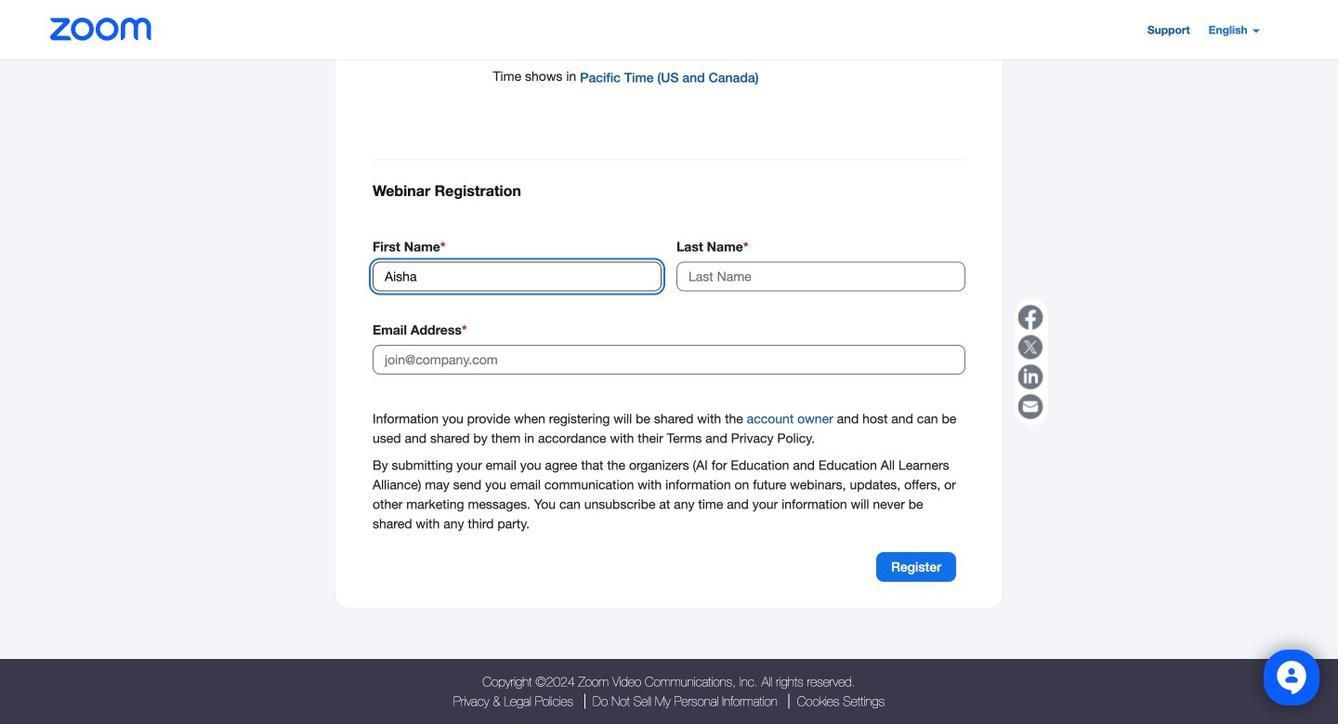 Task type: describe. For each thing, give the bounding box(es) containing it.
Last Name text field
[[677, 262, 966, 291]]

join@company.com text field
[[373, 345, 966, 375]]



Task type: locate. For each thing, give the bounding box(es) containing it.
application
[[1015, 299, 1049, 425]]

zoom logo image
[[50, 18, 152, 41]]

First Name text field
[[373, 262, 662, 291]]



Task type: vqa. For each thing, say whether or not it's contained in the screenshot.
Last Name text box
yes



